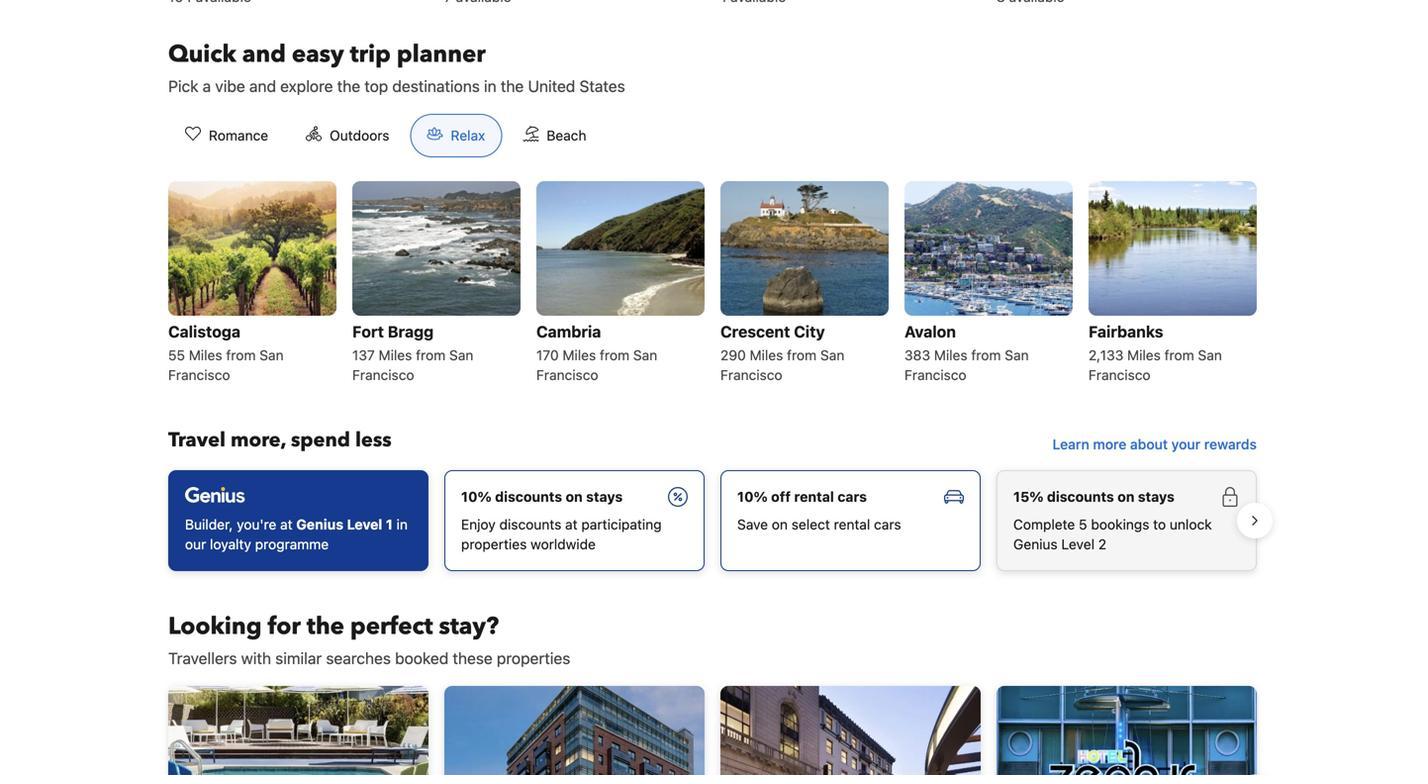 Task type: vqa. For each thing, say whether or not it's contained in the screenshot.
Beach Button
yes



Task type: describe. For each thing, give the bounding box(es) containing it.
stays for 10% discounts on stays
[[586, 488, 623, 505]]

francisco for calistoga
[[168, 367, 230, 383]]

enjoy discounts at participating properties worldwide
[[461, 516, 662, 552]]

san for calistoga
[[260, 347, 284, 363]]

0 vertical spatial genius
[[296, 516, 344, 533]]

our
[[185, 536, 206, 552]]

10% discounts on stays
[[461, 488, 623, 505]]

15%
[[1014, 488, 1044, 505]]

perfect
[[350, 610, 433, 643]]

builder, you're at genius level 1
[[185, 516, 393, 533]]

170
[[537, 347, 559, 363]]

1 horizontal spatial on
[[772, 516, 788, 533]]

san for fairbanks
[[1198, 347, 1223, 363]]

more
[[1093, 436, 1127, 452]]

you're
[[237, 516, 277, 533]]

learn more about your rewards link
[[1045, 427, 1265, 462]]

level inside complete 5 bookings to unlock genius level 2
[[1062, 536, 1095, 552]]

unlock
[[1170, 516, 1212, 533]]

bookings
[[1091, 516, 1150, 533]]

trip
[[350, 38, 391, 71]]

55
[[168, 347, 185, 363]]

learn more about your rewards
[[1053, 436, 1257, 452]]

complete
[[1014, 516, 1075, 533]]

romance
[[209, 127, 268, 143]]

from for cambria
[[600, 347, 630, 363]]

loyalty
[[210, 536, 251, 552]]

15% discounts on stays
[[1014, 488, 1175, 505]]

francisco inside fort bragg 137 miles from san francisco
[[352, 367, 414, 383]]

these
[[453, 649, 493, 668]]

calistoga
[[168, 322, 241, 341]]

0 vertical spatial rental
[[794, 488, 834, 505]]

1 vertical spatial and
[[249, 77, 276, 95]]

in our loyalty programme
[[185, 516, 408, 552]]

worldwide
[[531, 536, 596, 552]]

save on select rental cars
[[738, 516, 902, 533]]

properties inside looking for the perfect stay? travellers with similar searches booked these properties
[[497, 649, 571, 668]]

states
[[580, 77, 625, 95]]

destinations
[[392, 77, 480, 95]]

less
[[355, 427, 392, 454]]

from for calistoga
[[226, 347, 256, 363]]

outdoors button
[[289, 114, 406, 157]]

vibe
[[215, 77, 245, 95]]

1 vertical spatial rental
[[834, 516, 871, 533]]

learn
[[1053, 436, 1090, 452]]

genius inside complete 5 bookings to unlock genius level 2
[[1014, 536, 1058, 552]]

relax
[[451, 127, 485, 143]]

looking
[[168, 610, 262, 643]]

more,
[[231, 427, 286, 454]]

san for cambria
[[633, 347, 658, 363]]

to
[[1154, 516, 1166, 533]]

searches
[[326, 649, 391, 668]]

planner
[[397, 38, 486, 71]]

region containing 10% discounts on stays
[[152, 462, 1273, 579]]

miles for cambria
[[563, 347, 596, 363]]

programme
[[255, 536, 329, 552]]

travellers
[[168, 649, 237, 668]]

0 vertical spatial level
[[347, 516, 382, 533]]

participating
[[582, 516, 662, 533]]

fort
[[352, 322, 384, 341]]

with
[[241, 649, 271, 668]]

crescent
[[721, 322, 790, 341]]

fairbanks 2,133 miles from san francisco
[[1089, 322, 1223, 383]]

2,133
[[1089, 347, 1124, 363]]

10% for 10% off rental cars
[[738, 488, 768, 505]]

the left top
[[337, 77, 360, 95]]

francisco inside crescent city 290 miles from san francisco
[[721, 367, 783, 383]]

easy
[[292, 38, 344, 71]]

off
[[771, 488, 791, 505]]

2
[[1099, 536, 1107, 552]]

miles inside crescent city 290 miles from san francisco
[[750, 347, 783, 363]]

travel
[[168, 427, 226, 454]]

enjoy
[[461, 516, 496, 533]]

cambria
[[537, 322, 601, 341]]

pick
[[168, 77, 199, 95]]

properties inside enjoy discounts at participating properties worldwide
[[461, 536, 527, 552]]

about
[[1131, 436, 1168, 452]]

travel more, spend less
[[168, 427, 392, 454]]

beach button
[[506, 114, 603, 157]]

10% for 10% discounts on stays
[[461, 488, 492, 505]]

fairbanks
[[1089, 322, 1164, 341]]

cambria 170 miles from san francisco
[[537, 322, 658, 383]]



Task type: locate. For each thing, give the bounding box(es) containing it.
blue genius logo image
[[185, 487, 245, 503], [185, 487, 245, 503]]

stays
[[586, 488, 623, 505], [1138, 488, 1175, 505]]

discounts
[[495, 488, 562, 505], [1047, 488, 1115, 505], [500, 516, 562, 533]]

miles inside fort bragg 137 miles from san francisco
[[379, 347, 412, 363]]

4 from from the left
[[787, 347, 817, 363]]

rental
[[794, 488, 834, 505], [834, 516, 871, 533]]

1 miles from the left
[[189, 347, 222, 363]]

francisco down the 170
[[537, 367, 599, 383]]

miles down avalon
[[934, 347, 968, 363]]

from inside avalon 383 miles from san francisco
[[972, 347, 1001, 363]]

2 at from the left
[[565, 516, 578, 533]]

rewards
[[1205, 436, 1257, 452]]

francisco down 2,133
[[1089, 367, 1151, 383]]

san inside crescent city 290 miles from san francisco
[[821, 347, 845, 363]]

san inside avalon 383 miles from san francisco
[[1005, 347, 1029, 363]]

on up bookings
[[1118, 488, 1135, 505]]

6 san from the left
[[1198, 347, 1223, 363]]

level left 1
[[347, 516, 382, 533]]

san for avalon
[[1005, 347, 1029, 363]]

san left the 170
[[449, 347, 474, 363]]

miles inside avalon 383 miles from san francisco
[[934, 347, 968, 363]]

cars up 'save on select rental cars'
[[838, 488, 867, 505]]

fort bragg 137 miles from san francisco
[[352, 322, 474, 383]]

spend
[[291, 427, 350, 454]]

1 vertical spatial in
[[397, 516, 408, 533]]

francisco down 55
[[168, 367, 230, 383]]

francisco
[[168, 367, 230, 383], [352, 367, 414, 383], [537, 367, 599, 383], [721, 367, 783, 383], [905, 367, 967, 383], [1089, 367, 1151, 383]]

from down calistoga
[[226, 347, 256, 363]]

2 horizontal spatial on
[[1118, 488, 1135, 505]]

0 horizontal spatial 10%
[[461, 488, 492, 505]]

miles down bragg
[[379, 347, 412, 363]]

from inside cambria 170 miles from san francisco
[[600, 347, 630, 363]]

francisco for fairbanks
[[1089, 367, 1151, 383]]

francisco down 290
[[721, 367, 783, 383]]

miles inside fairbanks 2,133 miles from san francisco
[[1128, 347, 1161, 363]]

discounts for 5
[[1047, 488, 1115, 505]]

discounts inside enjoy discounts at participating properties worldwide
[[500, 516, 562, 533]]

region
[[152, 462, 1273, 579]]

2 miles from the left
[[379, 347, 412, 363]]

4 francisco from the left
[[721, 367, 783, 383]]

miles down fairbanks
[[1128, 347, 1161, 363]]

1 vertical spatial cars
[[874, 516, 902, 533]]

3 miles from the left
[[563, 347, 596, 363]]

2 from from the left
[[416, 347, 446, 363]]

similar
[[275, 649, 322, 668]]

from down bragg
[[416, 347, 446, 363]]

francisco inside fairbanks 2,133 miles from san francisco
[[1089, 367, 1151, 383]]

on up enjoy discounts at participating properties worldwide at bottom left
[[566, 488, 583, 505]]

from down the cambria
[[600, 347, 630, 363]]

level down 5 at the bottom of page
[[1062, 536, 1095, 552]]

137
[[352, 347, 375, 363]]

cars
[[838, 488, 867, 505], [874, 516, 902, 533]]

genius up programme
[[296, 516, 344, 533]]

properties down enjoy
[[461, 536, 527, 552]]

2 stays from the left
[[1138, 488, 1175, 505]]

at
[[280, 516, 293, 533], [565, 516, 578, 533]]

from for avalon
[[972, 347, 1001, 363]]

0 horizontal spatial stays
[[586, 488, 623, 505]]

san up rewards in the bottom right of the page
[[1198, 347, 1223, 363]]

1 horizontal spatial level
[[1062, 536, 1095, 552]]

san inside cambria 170 miles from san francisco
[[633, 347, 658, 363]]

quick
[[168, 38, 236, 71]]

united
[[528, 77, 576, 95]]

miles
[[189, 347, 222, 363], [379, 347, 412, 363], [563, 347, 596, 363], [750, 347, 783, 363], [934, 347, 968, 363], [1128, 347, 1161, 363]]

4 miles from the left
[[750, 347, 783, 363]]

0 vertical spatial and
[[242, 38, 286, 71]]

san left 290
[[633, 347, 658, 363]]

at for genius
[[280, 516, 293, 533]]

0 vertical spatial properties
[[461, 536, 527, 552]]

complete 5 bookings to unlock genius level 2
[[1014, 516, 1212, 552]]

in
[[484, 77, 497, 95], [397, 516, 408, 533]]

miles down crescent
[[750, 347, 783, 363]]

miles down calistoga
[[189, 347, 222, 363]]

stays up participating
[[586, 488, 623, 505]]

your
[[1172, 436, 1201, 452]]

miles inside cambria 170 miles from san francisco
[[563, 347, 596, 363]]

tab list containing romance
[[152, 114, 619, 158]]

the
[[337, 77, 360, 95], [501, 77, 524, 95], [307, 610, 344, 643]]

francisco for cambria
[[537, 367, 599, 383]]

genius
[[296, 516, 344, 533], [1014, 536, 1058, 552]]

1 vertical spatial genius
[[1014, 536, 1058, 552]]

1 san from the left
[[260, 347, 284, 363]]

10% up enjoy
[[461, 488, 492, 505]]

5 miles from the left
[[934, 347, 968, 363]]

6 francisco from the left
[[1089, 367, 1151, 383]]

1 stays from the left
[[586, 488, 623, 505]]

10% off rental cars
[[738, 488, 867, 505]]

miles inside calistoga 55 miles from san francisco
[[189, 347, 222, 363]]

miles for fairbanks
[[1128, 347, 1161, 363]]

the right for
[[307, 610, 344, 643]]

from inside crescent city 290 miles from san francisco
[[787, 347, 817, 363]]

from down city
[[787, 347, 817, 363]]

san down city
[[821, 347, 845, 363]]

avalon 383 miles from san francisco
[[905, 322, 1029, 383]]

0 horizontal spatial level
[[347, 516, 382, 533]]

properties
[[461, 536, 527, 552], [497, 649, 571, 668]]

explore
[[280, 77, 333, 95]]

1 vertical spatial properties
[[497, 649, 571, 668]]

tab list
[[152, 114, 619, 158]]

booked
[[395, 649, 449, 668]]

from right 2,133
[[1165, 347, 1195, 363]]

quick and easy trip planner pick a vibe and explore the top destinations in the united states
[[168, 38, 625, 95]]

5 francisco from the left
[[905, 367, 967, 383]]

properties right 'these'
[[497, 649, 571, 668]]

genius down complete
[[1014, 536, 1058, 552]]

discounts up enjoy discounts at participating properties worldwide at bottom left
[[495, 488, 562, 505]]

top
[[365, 77, 388, 95]]

builder,
[[185, 516, 233, 533]]

romance button
[[168, 114, 285, 157]]

10%
[[461, 488, 492, 505], [738, 488, 768, 505]]

in inside quick and easy trip planner pick a vibe and explore the top destinations in the united states
[[484, 77, 497, 95]]

1 horizontal spatial cars
[[874, 516, 902, 533]]

francisco down 137
[[352, 367, 414, 383]]

3 francisco from the left
[[537, 367, 599, 383]]

in inside in our loyalty programme
[[397, 516, 408, 533]]

rental up select
[[794, 488, 834, 505]]

1 horizontal spatial stays
[[1138, 488, 1175, 505]]

stay?
[[439, 610, 499, 643]]

383
[[905, 347, 931, 363]]

0 horizontal spatial at
[[280, 516, 293, 533]]

3 san from the left
[[633, 347, 658, 363]]

1 horizontal spatial at
[[565, 516, 578, 533]]

10% up save
[[738, 488, 768, 505]]

from inside fort bragg 137 miles from san francisco
[[416, 347, 446, 363]]

san left 2,133
[[1005, 347, 1029, 363]]

discounts for discounts
[[495, 488, 562, 505]]

on right save
[[772, 516, 788, 533]]

the inside looking for the perfect stay? travellers with similar searches booked these properties
[[307, 610, 344, 643]]

relax button
[[410, 114, 502, 157]]

1
[[386, 516, 393, 533]]

stays for 15% discounts on stays
[[1138, 488, 1175, 505]]

francisco down the 383
[[905, 367, 967, 383]]

from inside calistoga 55 miles from san francisco
[[226, 347, 256, 363]]

francisco inside avalon 383 miles from san francisco
[[905, 367, 967, 383]]

2 10% from the left
[[738, 488, 768, 505]]

the left united
[[501, 77, 524, 95]]

0 vertical spatial in
[[484, 77, 497, 95]]

6 from from the left
[[1165, 347, 1195, 363]]

san inside fort bragg 137 miles from san francisco
[[449, 347, 474, 363]]

san inside fairbanks 2,133 miles from san francisco
[[1198, 347, 1223, 363]]

1 at from the left
[[280, 516, 293, 533]]

1 10% from the left
[[461, 488, 492, 505]]

5 from from the left
[[972, 347, 1001, 363]]

in right 1
[[397, 516, 408, 533]]

francisco for avalon
[[905, 367, 967, 383]]

bragg
[[388, 322, 434, 341]]

miles for calistoga
[[189, 347, 222, 363]]

1 horizontal spatial genius
[[1014, 536, 1058, 552]]

and up vibe
[[242, 38, 286, 71]]

1 horizontal spatial in
[[484, 77, 497, 95]]

from inside fairbanks 2,133 miles from san francisco
[[1165, 347, 1195, 363]]

beach
[[547, 127, 587, 143]]

and right vibe
[[249, 77, 276, 95]]

4 san from the left
[[821, 347, 845, 363]]

rental right select
[[834, 516, 871, 533]]

city
[[794, 322, 825, 341]]

6 miles from the left
[[1128, 347, 1161, 363]]

at for participating
[[565, 516, 578, 533]]

1 vertical spatial level
[[1062, 536, 1095, 552]]

level
[[347, 516, 382, 533], [1062, 536, 1095, 552]]

2 san from the left
[[449, 347, 474, 363]]

save
[[738, 516, 768, 533]]

290
[[721, 347, 746, 363]]

francisco inside cambria 170 miles from san francisco
[[537, 367, 599, 383]]

discounts up 5 at the bottom of page
[[1047, 488, 1115, 505]]

0 horizontal spatial genius
[[296, 516, 344, 533]]

at up worldwide
[[565, 516, 578, 533]]

discounts down 10% discounts on stays
[[500, 516, 562, 533]]

at up programme
[[280, 516, 293, 533]]

on
[[566, 488, 583, 505], [1118, 488, 1135, 505], [772, 516, 788, 533]]

3 from from the left
[[600, 347, 630, 363]]

stays up to
[[1138, 488, 1175, 505]]

0 horizontal spatial cars
[[838, 488, 867, 505]]

in up relax
[[484, 77, 497, 95]]

on for bookings
[[1118, 488, 1135, 505]]

san inside calistoga 55 miles from san francisco
[[260, 347, 284, 363]]

looking for the perfect stay? travellers with similar searches booked these properties
[[168, 610, 571, 668]]

1 francisco from the left
[[168, 367, 230, 383]]

miles down the cambria
[[563, 347, 596, 363]]

crescent city 290 miles from san francisco
[[721, 322, 845, 383]]

outdoors
[[330, 127, 390, 143]]

avalon
[[905, 322, 956, 341]]

cars right select
[[874, 516, 902, 533]]

francisco inside calistoga 55 miles from san francisco
[[168, 367, 230, 383]]

5 san from the left
[[1005, 347, 1029, 363]]

san up travel more, spend less
[[260, 347, 284, 363]]

for
[[268, 610, 301, 643]]

calistoga 55 miles from san francisco
[[168, 322, 284, 383]]

and
[[242, 38, 286, 71], [249, 77, 276, 95]]

miles for avalon
[[934, 347, 968, 363]]

1 horizontal spatial 10%
[[738, 488, 768, 505]]

5
[[1079, 516, 1088, 533]]

select
[[792, 516, 830, 533]]

from for fairbanks
[[1165, 347, 1195, 363]]

from
[[226, 347, 256, 363], [416, 347, 446, 363], [600, 347, 630, 363], [787, 347, 817, 363], [972, 347, 1001, 363], [1165, 347, 1195, 363]]

at inside enjoy discounts at participating properties worldwide
[[565, 516, 578, 533]]

0 horizontal spatial on
[[566, 488, 583, 505]]

1 from from the left
[[226, 347, 256, 363]]

0 vertical spatial cars
[[838, 488, 867, 505]]

from right the 383
[[972, 347, 1001, 363]]

0 horizontal spatial in
[[397, 516, 408, 533]]

2 francisco from the left
[[352, 367, 414, 383]]

on for at
[[566, 488, 583, 505]]

a
[[203, 77, 211, 95]]



